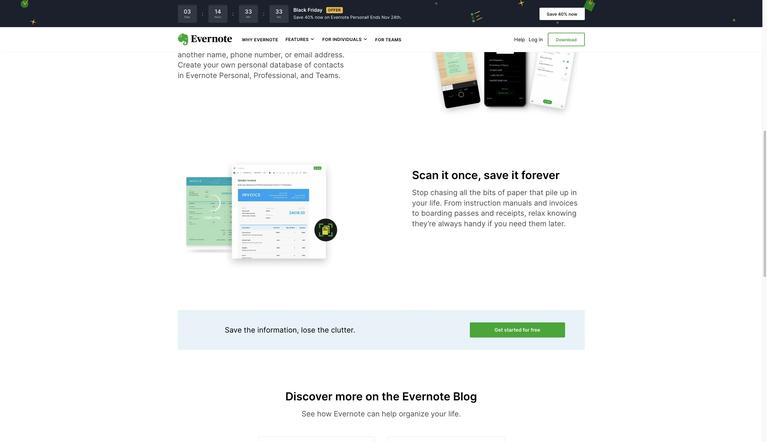 Task type: describe. For each thing, give the bounding box(es) containing it.
1 vertical spatial lose
[[301, 326, 316, 335]]

evernote save documents online image
[[178, 159, 338, 271]]

snap a photo with your phone and never lose another name, phone number, or email address. create your own personal database of contacts in evernote personal, professional, and teams.
[[178, 40, 345, 80]]

invoices
[[550, 199, 578, 208]]

discover more on the evernote blog
[[286, 390, 478, 404]]

and up if
[[481, 209, 495, 218]]

snap
[[178, 40, 196, 49]]

of inside stop chasing all the bits of paper that pile up in your life. from instruction manuals and invoices to boarding passes and receipts, relax knowing they're always handy if you need them later.
[[498, 188, 505, 197]]

why evernote
[[242, 37, 278, 42]]

name,
[[207, 50, 229, 59]]

save 40% now
[[547, 11, 578, 17]]

save
[[484, 169, 509, 182]]

instruction
[[464, 199, 501, 208]]

another
[[178, 50, 205, 59]]

save 40% now on evernote personal! ends nov 24th.
[[294, 15, 402, 20]]

that
[[530, 188, 544, 197]]

passes
[[455, 209, 479, 218]]

your down name,
[[203, 61, 219, 69]]

log in link
[[529, 36, 543, 43]]

features
[[286, 37, 309, 42]]

receipts,
[[497, 209, 527, 218]]

1 horizontal spatial phone
[[261, 40, 283, 49]]

individuals
[[333, 37, 362, 42]]

never
[[300, 40, 320, 49]]

database
[[270, 61, 303, 69]]

digitize business cards
[[178, 20, 302, 34]]

black friday
[[294, 7, 323, 13]]

33 for 33 min
[[245, 8, 252, 15]]

the left "information,"
[[244, 326, 256, 335]]

1 vertical spatial life.
[[449, 410, 461, 419]]

black
[[294, 7, 307, 13]]

or
[[285, 50, 292, 59]]

blog
[[454, 390, 478, 404]]

manuals
[[503, 199, 533, 208]]

personal
[[238, 61, 268, 69]]

with
[[226, 40, 241, 49]]

stop chasing all the bits of paper that pile up in your life. from instruction manuals and invoices to boarding passes and receipts, relax knowing they're always handy if you need them later.
[[412, 188, 578, 228]]

help
[[382, 410, 397, 419]]

clutter.
[[331, 326, 356, 335]]

33 min
[[245, 8, 252, 19]]

knowing
[[548, 209, 577, 218]]

scan it once, save it forever
[[412, 169, 560, 182]]

your right organize
[[431, 410, 447, 419]]

can
[[367, 410, 380, 419]]

number,
[[255, 50, 283, 59]]

see how evernote can help organize your life.
[[302, 410, 461, 419]]

in inside stop chasing all the bits of paper that pile up in your life. from instruction manuals and invoices to boarding passes and receipts, relax knowing they're always handy if you need them later.
[[571, 188, 577, 197]]

started
[[505, 327, 522, 333]]

now for save 40% now on evernote personal! ends nov 24th.
[[315, 15, 324, 20]]

in inside snap a photo with your phone and never lose another name, phone number, or email address. create your own personal database of contacts in evernote personal, professional, and teams.
[[178, 71, 184, 80]]

and up relax
[[535, 199, 548, 208]]

you
[[495, 219, 507, 228]]

download link
[[548, 33, 585, 46]]

offer
[[328, 8, 341, 12]]

2 it from the left
[[512, 169, 519, 182]]

address.
[[315, 50, 345, 59]]

bits
[[483, 188, 496, 197]]

teams.
[[316, 71, 341, 80]]

1 vertical spatial phone
[[231, 50, 253, 59]]

email
[[294, 50, 313, 59]]

if
[[488, 219, 493, 228]]

always
[[438, 219, 462, 228]]

1 horizontal spatial in
[[539, 36, 543, 43]]

evernote scanning id cards image
[[425, 13, 585, 119]]

for
[[523, 327, 530, 333]]

pile
[[546, 188, 558, 197]]

all
[[460, 188, 468, 197]]

personal!
[[351, 15, 369, 20]]

your inside stop chasing all the bits of paper that pile up in your life. from instruction manuals and invoices to boarding passes and receipts, relax knowing they're always handy if you need them later.
[[412, 199, 428, 208]]

14 hours
[[215, 8, 222, 19]]

and down email
[[301, 71, 314, 80]]

evernote up organize
[[403, 390, 451, 404]]

sec
[[277, 15, 281, 19]]

for teams link
[[376, 36, 402, 43]]

why
[[242, 37, 253, 42]]

boarding
[[422, 209, 453, 218]]

03
[[184, 8, 191, 15]]

digitize
[[178, 20, 218, 34]]



Task type: locate. For each thing, give the bounding box(es) containing it.
save 40% now link
[[540, 8, 585, 20]]

0 vertical spatial on
[[325, 15, 330, 20]]

33 up min
[[245, 8, 252, 15]]

life.
[[430, 199, 442, 208], [449, 410, 461, 419]]

for up address.
[[323, 37, 332, 42]]

0 vertical spatial phone
[[261, 40, 283, 49]]

2 : from the left
[[233, 10, 234, 17]]

forever
[[522, 169, 560, 182]]

of down email
[[305, 61, 312, 69]]

0 horizontal spatial in
[[178, 71, 184, 80]]

get started for free
[[495, 327, 541, 333]]

relax
[[529, 209, 546, 218]]

2 horizontal spatial save
[[547, 11, 558, 17]]

1 horizontal spatial it
[[512, 169, 519, 182]]

: up digitize business cards
[[233, 10, 234, 17]]

later.
[[549, 219, 566, 228]]

for for for individuals
[[323, 37, 332, 42]]

1 horizontal spatial on
[[366, 390, 379, 404]]

help link
[[515, 36, 526, 43]]

0 horizontal spatial life.
[[430, 199, 442, 208]]

1 horizontal spatial 40%
[[559, 11, 568, 17]]

lose up address.
[[322, 40, 336, 49]]

: up "digitize"
[[202, 10, 204, 17]]

1 horizontal spatial save
[[294, 15, 304, 20]]

40% down black friday
[[305, 15, 314, 20]]

in right 'up'
[[571, 188, 577, 197]]

save for save 40% now
[[547, 11, 558, 17]]

they're
[[412, 219, 436, 228]]

nov
[[382, 15, 390, 20]]

it up 'paper'
[[512, 169, 519, 182]]

it
[[442, 169, 449, 182], [512, 169, 519, 182]]

for
[[323, 37, 332, 42], [376, 37, 385, 42]]

for inside button
[[323, 37, 332, 42]]

scan
[[412, 169, 439, 182]]

0 horizontal spatial for
[[323, 37, 332, 42]]

33
[[245, 8, 252, 15], [276, 8, 283, 15]]

: left 33 sec on the left top of the page
[[263, 10, 265, 17]]

1 vertical spatial of
[[498, 188, 505, 197]]

1 vertical spatial on
[[366, 390, 379, 404]]

days
[[185, 15, 190, 19]]

the up help
[[382, 390, 400, 404]]

on down offer
[[325, 15, 330, 20]]

information,
[[258, 326, 299, 335]]

1 horizontal spatial lose
[[322, 40, 336, 49]]

0 horizontal spatial it
[[442, 169, 449, 182]]

and
[[285, 40, 298, 49], [301, 71, 314, 80], [535, 199, 548, 208], [481, 209, 495, 218]]

personal,
[[219, 71, 252, 80]]

save for save the information, lose the clutter.
[[225, 326, 242, 335]]

life. down blog
[[449, 410, 461, 419]]

to
[[412, 209, 420, 218]]

0 horizontal spatial 40%
[[305, 15, 314, 20]]

evernote inside snap a photo with your phone and never lose another name, phone number, or email address. create your own personal database of contacts in evernote personal, professional, and teams.
[[186, 71, 217, 80]]

stop
[[412, 188, 429, 197]]

0 horizontal spatial phone
[[231, 50, 253, 59]]

0 horizontal spatial save
[[225, 326, 242, 335]]

own
[[221, 61, 236, 69]]

chasing
[[431, 188, 458, 197]]

0 horizontal spatial now
[[315, 15, 324, 20]]

organize
[[399, 410, 429, 419]]

0 horizontal spatial on
[[325, 15, 330, 20]]

the inside stop chasing all the bits of paper that pile up in your life. from instruction manuals and invoices to boarding passes and receipts, relax knowing they're always handy if you need them later.
[[470, 188, 481, 197]]

33 up sec
[[276, 8, 283, 15]]

3 : from the left
[[263, 10, 265, 17]]

your right with
[[243, 40, 259, 49]]

handy
[[465, 219, 486, 228]]

contacts
[[314, 61, 344, 69]]

min
[[247, 15, 251, 19]]

0 horizontal spatial :
[[202, 10, 204, 17]]

need
[[510, 219, 527, 228]]

now for save 40% now
[[569, 11, 578, 17]]

features button
[[286, 36, 315, 43]]

0 horizontal spatial lose
[[301, 326, 316, 335]]

for for for teams
[[376, 37, 385, 42]]

40% inside save 40% now link
[[559, 11, 568, 17]]

more
[[336, 390, 363, 404]]

evernote down more
[[334, 410, 365, 419]]

lose right "information,"
[[301, 326, 316, 335]]

on
[[325, 15, 330, 20], [366, 390, 379, 404]]

help
[[515, 36, 526, 43]]

33 sec
[[276, 8, 283, 19]]

now up download link on the top right of the page
[[569, 11, 578, 17]]

the left clutter.
[[318, 326, 329, 335]]

2 vertical spatial in
[[571, 188, 577, 197]]

evernote down create
[[186, 71, 217, 80]]

life. up "boarding"
[[430, 199, 442, 208]]

phone up number, at the left top
[[261, 40, 283, 49]]

paper
[[508, 188, 528, 197]]

friday
[[308, 7, 323, 13]]

cards
[[272, 20, 302, 34]]

from
[[444, 199, 462, 208]]

1 horizontal spatial :
[[233, 10, 234, 17]]

1 horizontal spatial of
[[498, 188, 505, 197]]

ends
[[371, 15, 381, 20]]

1 horizontal spatial for
[[376, 37, 385, 42]]

free
[[531, 327, 541, 333]]

40% for save 40% now
[[559, 11, 568, 17]]

and up or
[[285, 40, 298, 49]]

business
[[221, 20, 270, 34]]

evernote logo image
[[178, 33, 232, 46]]

1 horizontal spatial now
[[569, 11, 578, 17]]

it up the chasing
[[442, 169, 449, 182]]

the
[[470, 188, 481, 197], [244, 326, 256, 335], [318, 326, 329, 335], [382, 390, 400, 404]]

evernote down offer
[[331, 15, 349, 20]]

0 horizontal spatial 33
[[245, 8, 252, 15]]

0 vertical spatial in
[[539, 36, 543, 43]]

in right log
[[539, 36, 543, 43]]

2 33 from the left
[[276, 8, 283, 15]]

how
[[317, 410, 332, 419]]

1 vertical spatial in
[[178, 71, 184, 80]]

evernote up number, at the left top
[[254, 37, 278, 42]]

1 : from the left
[[202, 10, 204, 17]]

discover
[[286, 390, 333, 404]]

create
[[178, 61, 201, 69]]

1 horizontal spatial 33
[[276, 8, 283, 15]]

40% up download link on the top right of the page
[[559, 11, 568, 17]]

0 horizontal spatial of
[[305, 61, 312, 69]]

40% for save 40% now on evernote personal! ends nov 24th.
[[305, 15, 314, 20]]

24th.
[[391, 15, 402, 20]]

03 days
[[184, 8, 191, 19]]

get started for free link
[[470, 323, 566, 338]]

of right bits
[[498, 188, 505, 197]]

0 vertical spatial lose
[[322, 40, 336, 49]]

photo
[[204, 40, 224, 49]]

lose inside snap a photo with your phone and never lose another name, phone number, or email address. create your own personal database of contacts in evernote personal, professional, and teams.
[[322, 40, 336, 49]]

evernote inside 'link'
[[254, 37, 278, 42]]

life. inside stop chasing all the bits of paper that pile up in your life. from instruction manuals and invoices to boarding passes and receipts, relax knowing they're always handy if you need them later.
[[430, 199, 442, 208]]

professional,
[[254, 71, 299, 80]]

teams
[[386, 37, 402, 42]]

save for save 40% now on evernote personal! ends nov 24th.
[[294, 15, 304, 20]]

14
[[215, 8, 221, 15]]

for teams
[[376, 37, 402, 42]]

download
[[556, 37, 577, 42]]

33 for 33 sec
[[276, 8, 283, 15]]

1 horizontal spatial life.
[[449, 410, 461, 419]]

see
[[302, 410, 315, 419]]

0 vertical spatial life.
[[430, 199, 442, 208]]

phone down with
[[231, 50, 253, 59]]

1 33 from the left
[[245, 8, 252, 15]]

your
[[243, 40, 259, 49], [203, 61, 219, 69], [412, 199, 428, 208], [431, 410, 447, 419]]

the right all
[[470, 188, 481, 197]]

now
[[569, 11, 578, 17], [315, 15, 324, 20]]

0 vertical spatial of
[[305, 61, 312, 69]]

:
[[202, 10, 204, 17], [233, 10, 234, 17], [263, 10, 265, 17]]

log in
[[529, 36, 543, 43]]

once,
[[452, 169, 481, 182]]

get
[[495, 327, 503, 333]]

on up the can
[[366, 390, 379, 404]]

now down friday
[[315, 15, 324, 20]]

phone
[[261, 40, 283, 49], [231, 50, 253, 59]]

up
[[560, 188, 569, 197]]

2 horizontal spatial in
[[571, 188, 577, 197]]

for left teams on the top
[[376, 37, 385, 42]]

of inside snap a photo with your phone and never lose another name, phone number, or email address. create your own personal database of contacts in evernote personal, professional, and teams.
[[305, 61, 312, 69]]

lose
[[322, 40, 336, 49], [301, 326, 316, 335]]

your down stop
[[412, 199, 428, 208]]

why evernote link
[[242, 36, 278, 43]]

in
[[539, 36, 543, 43], [178, 71, 184, 80], [571, 188, 577, 197]]

save the information, lose the clutter.
[[225, 326, 356, 335]]

in down create
[[178, 71, 184, 80]]

them
[[529, 219, 547, 228]]

1 it from the left
[[442, 169, 449, 182]]

2 horizontal spatial :
[[263, 10, 265, 17]]



Task type: vqa. For each thing, say whether or not it's contained in the screenshot.
sparked
no



